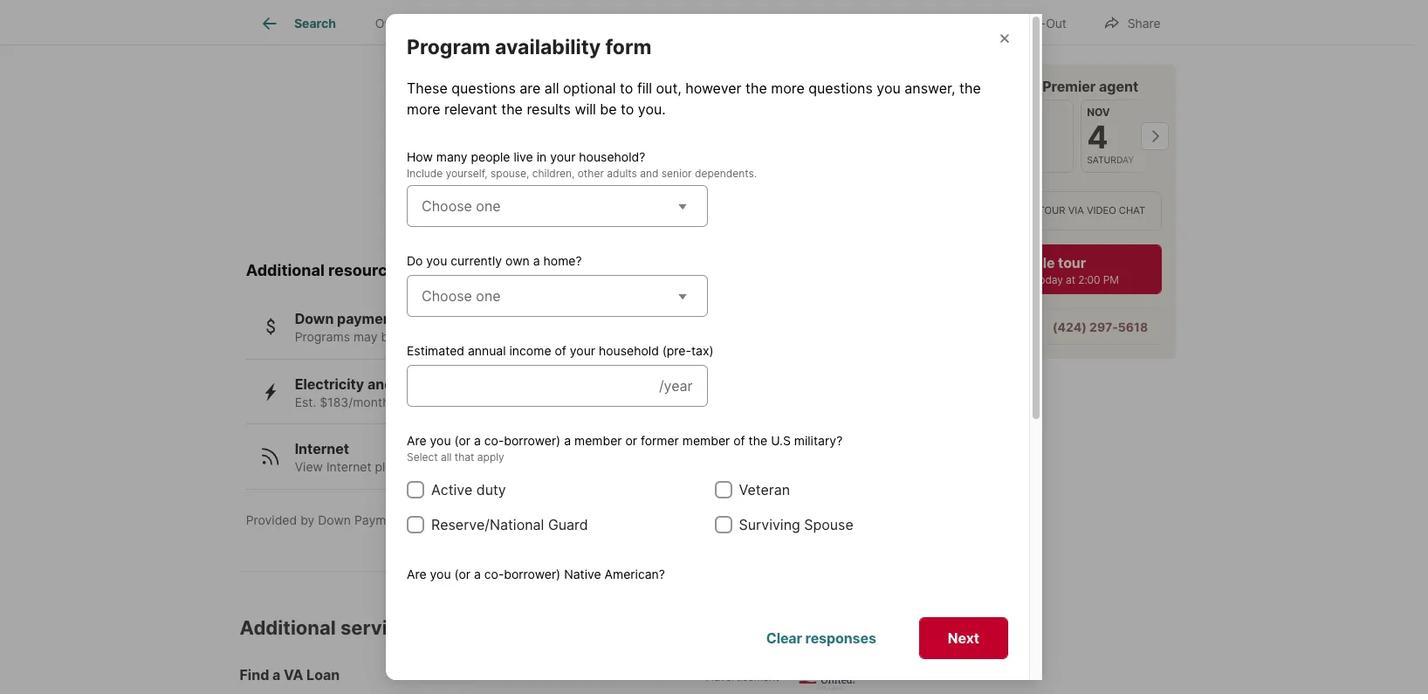 Task type: locate. For each thing, give the bounding box(es) containing it.
nov for 4
[[1087, 105, 1110, 118]]

one down do you currently own a home?
[[476, 287, 501, 305]]

0 vertical spatial are
[[407, 433, 427, 448]]

0 vertical spatial in
[[537, 149, 547, 164]]

1 choose one from the top
[[422, 197, 501, 215]]

surviving spouse
[[739, 516, 854, 533]]

1 horizontal spatial nov
[[1087, 105, 1110, 118]]

your up children,
[[550, 149, 576, 164]]

has
[[710, 177, 731, 191]]

0 vertical spatial all
[[545, 79, 559, 97]]

2 nov from the left
[[1087, 105, 1110, 118]]

tab list
[[240, 0, 819, 45]]

compare insurance quotes link
[[634, 192, 842, 222]]

are up select
[[407, 433, 427, 448]]

0 vertical spatial one
[[476, 197, 501, 215]]

tour left 'via' on the right top of the page
[[1039, 204, 1066, 216]]

1 vertical spatial co-
[[484, 567, 504, 581]]

share
[[1128, 15, 1161, 30]]

policygenius has saved customers an average of $350 per year.
[[634, 177, 850, 207]]

overview
[[375, 16, 430, 31]]

spouse
[[804, 516, 854, 533]]

your left the household
[[570, 343, 595, 358]]

1 horizontal spatial questions
[[809, 79, 873, 97]]

quotes
[[697, 207, 740, 222]]

search link
[[259, 13, 336, 34]]

at
[[1066, 273, 1076, 286]]

tour for tour via video chat
[[1039, 204, 1066, 216]]

in inside how many people live in your household? include yourself, spouse, children, other adults and senior dependents.
[[537, 149, 547, 164]]

do you currently own a home?
[[407, 253, 582, 268]]

people
[[471, 149, 510, 164]]

choose down yourself,
[[422, 197, 472, 215]]

None button
[[927, 98, 997, 173], [1004, 99, 1074, 172], [1081, 99, 1151, 172], [927, 98, 997, 173], [1004, 99, 1074, 172], [1081, 99, 1151, 172]]

solar up the save
[[396, 375, 430, 393]]

Active duty checkbox
[[407, 481, 424, 498]]

for
[[546, 459, 562, 474]]

tour with a redfin premier agent
[[916, 77, 1139, 94]]

choose one down yourself,
[[422, 197, 501, 215]]

0 horizontal spatial member
[[574, 433, 622, 448]]

2 one from the top
[[476, 287, 501, 305]]

with
[[951, 77, 981, 94], [459, 394, 484, 409]]

clear responses
[[766, 630, 876, 647]]

are you (or a co-borrower) a member or former member of the u.s military? select all that apply
[[407, 433, 843, 464]]

with left redfin
[[951, 77, 981, 94]]

homeowners'
[[585, 67, 664, 81]]

next inside button
[[948, 630, 980, 647]]

all inside these questions are all optional to fill out, however the more questions you answer, the more relevant the results will be to you.
[[545, 79, 559, 97]]

the down are at top
[[501, 100, 523, 118]]

all left that on the left bottom of the page
[[441, 450, 452, 464]]

1 do from the top
[[407, 253, 423, 268]]

you for do you currently own a home?
[[426, 253, 447, 268]]

program
[[407, 35, 490, 59]]

co- for work
[[481, 677, 500, 692]]

borrower) up available
[[504, 433, 561, 448]]

annual
[[468, 343, 506, 358]]

are you (or a co-borrower) native american?
[[407, 567, 665, 581]]

are inside are you (or a co-borrower) a member or former member of the u.s military? select all that apply
[[407, 433, 427, 448]]

1 horizontal spatial be
[[600, 100, 617, 118]]

the left u.s
[[749, 433, 768, 448]]

0 vertical spatial your
[[550, 149, 576, 164]]

do down no radio
[[407, 677, 423, 692]]

1 vertical spatial additional
[[240, 616, 336, 639]]

co- up apply
[[484, 433, 504, 448]]

down up 'programs'
[[295, 310, 334, 328]]

tab up are at top
[[449, 3, 580, 45]]

choose one up the assistance
[[422, 287, 501, 305]]

of right income
[[555, 343, 567, 358]]

1 questions from the left
[[452, 79, 516, 97]]

2 are from the top
[[407, 567, 427, 581]]

1 vertical spatial your
[[570, 343, 595, 358]]

one down spouse,
[[476, 197, 501, 215]]

however
[[686, 79, 742, 97]]

0 vertical spatial do
[[407, 253, 423, 268]]

assistance
[[400, 310, 475, 328]]

internet right view
[[326, 459, 372, 474]]

program availability form dialog
[[386, 14, 1042, 694]]

be right will
[[600, 100, 617, 118]]

next image
[[1141, 122, 1169, 149]]

are
[[520, 79, 541, 97]]

payment
[[337, 310, 397, 328]]

1 horizontal spatial member
[[682, 433, 730, 448]]

0 vertical spatial choose one
[[422, 197, 501, 215]]

None text field
[[600, 19, 774, 40], [600, 99, 680, 120], [600, 19, 774, 40], [600, 99, 680, 120]]

with right '$183'
[[459, 394, 484, 409]]

0 horizontal spatial be
[[381, 329, 396, 344]]

a
[[984, 77, 992, 94], [533, 253, 540, 268], [474, 433, 481, 448], [564, 433, 571, 448], [474, 567, 481, 581], [272, 666, 281, 683], [470, 677, 477, 692]]

services
[[340, 616, 421, 639]]

that
[[455, 450, 474, 464]]

more down these
[[407, 100, 440, 118]]

1 vertical spatial be
[[381, 329, 396, 344]]

choose up the assistance
[[422, 287, 472, 305]]

tooltip
[[564, 0, 1200, 243]]

additional for additional resources
[[246, 261, 325, 279]]

0 horizontal spatial nov
[[1010, 105, 1033, 118]]

an
[[836, 177, 850, 191]]

0 vertical spatial internet
[[295, 440, 349, 458]]

this
[[565, 459, 586, 474]]

estimated annual income of your household (pre-tax)
[[407, 343, 714, 358]]

No radio
[[407, 636, 424, 653]]

0 vertical spatial (or
[[454, 433, 471, 448]]

will
[[575, 100, 596, 118]]

0 vertical spatial with
[[951, 77, 981, 94]]

all up the results
[[545, 79, 559, 97]]

1 one from the top
[[476, 197, 501, 215]]

co- down reserve/national
[[484, 567, 504, 581]]

0 horizontal spatial tour
[[916, 77, 947, 94]]

military?
[[794, 433, 843, 448]]

0 horizontal spatial with
[[459, 394, 484, 409]]

additional resources
[[246, 261, 405, 279]]

american?
[[605, 567, 665, 581]]

provided
[[246, 512, 297, 527]]

member
[[574, 433, 622, 448], [682, 433, 730, 448]]

additional up 'programs'
[[246, 261, 325, 279]]

one
[[476, 197, 501, 215], [476, 287, 501, 305]]

borrower) inside are you (or a co-borrower) a member or former member of the u.s military? select all that apply
[[504, 433, 561, 448]]

nov down redfin
[[1010, 105, 1033, 118]]

and inside electricity and solar est. $183/month, save                  $183 with rooftop solar
[[367, 375, 393, 393]]

clear
[[766, 630, 802, 647]]

are for are you (or a co-borrower) native american?
[[407, 567, 427, 581]]

tab up however
[[720, 3, 805, 45]]

solar right rooftop
[[533, 394, 561, 409]]

0 horizontal spatial in
[[537, 149, 547, 164]]

nov inside nov 4 saturday
[[1087, 105, 1110, 118]]

2 member from the left
[[682, 433, 730, 448]]

resources
[[328, 261, 405, 279]]

1 vertical spatial more
[[407, 100, 440, 118]]

you for are you (or a co-borrower) a member or former member of the u.s military? select all that apply
[[430, 433, 451, 448]]

with inside electricity and solar est. $183/month, save                  $183 with rooftop solar
[[459, 394, 484, 409]]

and up average
[[640, 167, 659, 180]]

down payment assistance programs may be available.
[[295, 310, 475, 344]]

1 vertical spatial (or
[[454, 567, 471, 581]]

of left u.s
[[734, 433, 745, 448]]

member up the 'home'
[[574, 433, 622, 448]]

1 vertical spatial in
[[592, 677, 602, 692]]

0 vertical spatial tour
[[916, 77, 947, 94]]

1 vertical spatial choose
[[422, 287, 472, 305]]

program availability form
[[407, 35, 652, 59]]

guard
[[548, 516, 588, 533]]

0 vertical spatial be
[[600, 100, 617, 118]]

apply
[[477, 450, 504, 464]]

1 horizontal spatial all
[[545, 79, 559, 97]]

and up active duty checkbox
[[409, 459, 431, 474]]

1 are from the top
[[407, 433, 427, 448]]

electricity and solar est. $183/month, save                  $183 with rooftop solar
[[295, 375, 561, 409]]

(or inside are you (or a co-borrower) a member or former member of the u.s military? select all that apply
[[454, 433, 471, 448]]

2 vertical spatial co-
[[481, 677, 500, 692]]

today
[[1033, 273, 1063, 286]]

optional
[[563, 79, 616, 97]]

1 member from the left
[[574, 433, 622, 448]]

1 vertical spatial one
[[476, 287, 501, 305]]

are up yes option
[[407, 567, 427, 581]]

nov down "agent"
[[1087, 105, 1110, 118]]

the right however
[[746, 79, 767, 97]]

down right by
[[318, 512, 351, 527]]

advertisement
[[707, 670, 779, 683]]

overview tab
[[356, 3, 449, 45]]

out
[[1046, 15, 1067, 30]]

insurance
[[634, 207, 694, 222]]

0 vertical spatial down
[[295, 310, 334, 328]]

member right former at the left bottom of the page
[[682, 433, 730, 448]]

programs
[[295, 329, 350, 344]]

1 vertical spatial do
[[407, 677, 423, 692]]

in left any
[[592, 677, 602, 692]]

to left fill
[[620, 79, 633, 97]]

internet up view
[[295, 440, 349, 458]]

be right may
[[381, 329, 396, 344]]

2 choose from the top
[[422, 287, 472, 305]]

results
[[527, 100, 571, 118]]

include
[[407, 167, 443, 180]]

lightbulb icon element
[[585, 177, 634, 222]]

option
[[916, 191, 1027, 230]]

these
[[407, 79, 448, 97]]

availability
[[495, 35, 601, 59]]

additional up find a va loan at the left bottom of page
[[240, 616, 336, 639]]

(or
[[454, 433, 471, 448], [454, 567, 471, 581], [451, 677, 467, 692]]

former
[[641, 433, 679, 448]]

co-
[[484, 433, 504, 448], [484, 567, 504, 581], [481, 677, 500, 692]]

borrower) for work
[[500, 677, 557, 692]]

1 vertical spatial are
[[407, 567, 427, 581]]

1 vertical spatial with
[[459, 394, 484, 409]]

tour via video chat list box
[[916, 191, 1162, 230]]

to left you.
[[621, 100, 634, 118]]

3 tab from the left
[[720, 3, 805, 45]]

2 vertical spatial (or
[[451, 677, 467, 692]]

and up $183/month,
[[367, 375, 393, 393]]

297-
[[1090, 319, 1118, 334]]

work
[[560, 677, 589, 692]]

co- left work
[[481, 677, 500, 692]]

resource,
[[408, 512, 466, 527]]

provided by down payment resource, wattbuy, and allconnect
[[246, 512, 612, 527]]

0 horizontal spatial solar
[[396, 375, 430, 393]]

0 horizontal spatial questions
[[452, 79, 516, 97]]

next button
[[919, 617, 1008, 659]]

more right however
[[771, 79, 805, 97]]

0 vertical spatial borrower)
[[504, 433, 561, 448]]

you inside are you (or a co-borrower) a member or former member of the u.s military? select all that apply
[[430, 433, 451, 448]]

borrower) left native
[[504, 567, 561, 581]]

household?
[[579, 149, 645, 164]]

0 vertical spatial additional
[[246, 261, 325, 279]]

the inside are you (or a co-borrower) a member or former member of the u.s military? select all that apply
[[749, 433, 768, 448]]

more
[[771, 79, 805, 97], [407, 100, 440, 118]]

1 vertical spatial choose one
[[422, 287, 501, 305]]

tour inside list box
[[1039, 204, 1066, 216]]

Veteran checkbox
[[715, 481, 732, 498]]

2 questions from the left
[[809, 79, 873, 97]]

additional for additional services
[[240, 616, 336, 639]]

down
[[295, 310, 334, 328], [318, 512, 351, 527]]

do right resources
[[407, 253, 423, 268]]

est.
[[295, 394, 316, 409]]

and inside how many people live in your household? include yourself, spouse, children, other adults and senior dependents.
[[640, 167, 659, 180]]

tab list containing search
[[240, 0, 819, 45]]

2 vertical spatial borrower)
[[500, 677, 557, 692]]

program availability form element
[[407, 14, 673, 60]]

duty
[[476, 481, 506, 498]]

tour left redfin
[[916, 77, 947, 94]]

compare
[[787, 192, 842, 207]]

choose one
[[422, 197, 501, 215], [422, 287, 501, 305]]

co- inside are you (or a co-borrower) a member or former member of the u.s military? select all that apply
[[484, 433, 504, 448]]

co- for native
[[484, 567, 504, 581]]

video
[[1087, 204, 1116, 216]]

1 vertical spatial next
[[948, 630, 980, 647]]

be
[[600, 100, 617, 118], [381, 329, 396, 344]]

in
[[537, 149, 547, 164], [592, 677, 602, 692]]

(or for do you (or a co-borrower) work in any of these professions?
[[451, 677, 467, 692]]

0 horizontal spatial all
[[441, 450, 452, 464]]

of left $350
[[684, 192, 696, 207]]

your inside how many people live in your household? include yourself, spouse, children, other adults and senior dependents.
[[550, 149, 576, 164]]

tab up "homeowners' insurance"
[[580, 3, 720, 45]]

currently
[[451, 253, 502, 268]]

2 do from the top
[[407, 677, 423, 692]]

1 nov from the left
[[1010, 105, 1033, 118]]

1 horizontal spatial solar
[[533, 394, 561, 409]]

1 horizontal spatial with
[[951, 77, 981, 94]]

own
[[506, 253, 530, 268]]

0 vertical spatial next
[[959, 273, 982, 286]]

in right live
[[537, 149, 547, 164]]

you inside these questions are all optional to fill out, however the more questions you answer, the more relevant the results will be to you.
[[877, 79, 901, 97]]

tab
[[449, 3, 580, 45], [580, 3, 720, 45], [720, 3, 805, 45]]

0 vertical spatial choose
[[422, 197, 472, 215]]

0 vertical spatial more
[[771, 79, 805, 97]]

2 tab from the left
[[580, 3, 720, 45]]

next inside schedule tour next available: today at 2:00 pm
[[959, 273, 982, 286]]

1 horizontal spatial tour
[[1039, 204, 1066, 216]]

you for do you (or a co-borrower) work in any of these professions?
[[426, 677, 447, 692]]

nov inside nov 3 friday
[[1010, 105, 1033, 118]]

0 vertical spatial co-
[[484, 433, 504, 448]]

1 vertical spatial borrower)
[[504, 567, 561, 581]]

borrower) left work
[[500, 677, 557, 692]]

1 vertical spatial all
[[441, 450, 452, 464]]

find
[[240, 666, 269, 683]]

agent
[[1099, 77, 1139, 94]]

income
[[509, 343, 551, 358]]

Yes radio
[[407, 601, 424, 618]]

allconnect
[[549, 512, 612, 527]]

tour for tour with a redfin premier agent
[[916, 77, 947, 94]]

1 vertical spatial tour
[[1039, 204, 1066, 216]]



Task type: vqa. For each thing, say whether or not it's contained in the screenshot.
Us tell
no



Task type: describe. For each thing, give the bounding box(es) containing it.
0 horizontal spatial more
[[407, 100, 440, 118]]

do for do you (or a co-borrower) work in any of these professions?
[[407, 677, 423, 692]]

save
[[397, 394, 423, 409]]

yourself,
[[446, 167, 488, 180]]

the right "answer,"
[[959, 79, 981, 97]]

payment
[[354, 512, 405, 527]]

x-out button
[[994, 4, 1082, 40]]

saved
[[734, 177, 768, 191]]

all inside are you (or a co-borrower) a member or former member of the u.s military? select all that apply
[[441, 450, 452, 464]]

tax)
[[691, 343, 714, 358]]

(or for are you (or a co-borrower) a member or former member of the u.s military? select all that apply
[[454, 433, 471, 448]]

1 vertical spatial to
[[621, 100, 634, 118]]

available:
[[985, 273, 1031, 286]]

(424)
[[1053, 319, 1087, 334]]

via
[[1068, 204, 1084, 216]]

find a va loan
[[240, 666, 340, 683]]

be inside these questions are all optional to fill out, however the more questions you answer, the more relevant the results will be to you.
[[600, 100, 617, 118]]

other
[[578, 167, 604, 180]]

1 vertical spatial down
[[318, 512, 351, 527]]

(or for are you (or a co-borrower) native american?
[[454, 567, 471, 581]]

lightbulb icon image
[[585, 177, 620, 212]]

professions?
[[681, 677, 754, 692]]

customers
[[772, 177, 832, 191]]

Reserve/National Guard checkbox
[[407, 516, 424, 533]]

active duty
[[431, 481, 506, 498]]

dependents.
[[695, 167, 757, 180]]

schedule tour next available: today at 2:00 pm
[[959, 253, 1119, 286]]

compare insurance quotes
[[634, 192, 842, 222]]

friday
[[1010, 154, 1041, 165]]

average
[[634, 192, 681, 207]]

tour via video chat
[[1039, 204, 1146, 216]]

plans
[[375, 459, 406, 474]]

of inside policygenius has saved customers an average of $350 per year.
[[684, 192, 696, 207]]

tour
[[1058, 253, 1086, 271]]

children,
[[532, 167, 575, 180]]

answer,
[[905, 79, 956, 97]]

per
[[733, 192, 752, 207]]

these
[[645, 677, 677, 692]]

1 vertical spatial solar
[[533, 394, 561, 409]]

are for are you (or a co-borrower) a member or former member of the u.s military? select all that apply
[[407, 433, 427, 448]]

form
[[605, 35, 652, 59]]

how many people live in your household? include yourself, spouse, children, other adults and senior dependents.
[[407, 149, 757, 180]]

you.
[[638, 100, 666, 118]]

wattbuy,
[[469, 512, 521, 527]]

clear responses button
[[737, 617, 905, 659]]

saturday
[[1087, 154, 1134, 165]]

do you (or a co-borrower) work in any of these professions?
[[407, 677, 754, 692]]

home?
[[543, 253, 582, 268]]

$350
[[699, 192, 730, 207]]

adults
[[607, 167, 637, 180]]

1 horizontal spatial more
[[771, 79, 805, 97]]

select
[[407, 450, 438, 464]]

estimated
[[407, 343, 464, 358]]

be inside "down payment assistance programs may be available."
[[381, 329, 396, 344]]

1 choose from the top
[[422, 197, 472, 215]]

relevant
[[444, 100, 497, 118]]

you for are you (or a co-borrower) native american?
[[430, 567, 451, 581]]

0 vertical spatial to
[[620, 79, 633, 97]]

share button
[[1089, 4, 1176, 40]]

electricity
[[295, 375, 364, 393]]

and left guard
[[524, 512, 546, 527]]

1 vertical spatial internet
[[326, 459, 372, 474]]

homeowners' insurance
[[585, 67, 724, 81]]

additional services
[[240, 616, 421, 639]]

rooftop
[[487, 394, 530, 409]]

1 horizontal spatial in
[[592, 677, 602, 692]]

u.s
[[771, 433, 791, 448]]

(424) 297-5618
[[1053, 319, 1148, 334]]

/year
[[659, 377, 693, 395]]

out,
[[656, 79, 682, 97]]

borrower) for native
[[504, 567, 561, 581]]

by
[[300, 512, 315, 527]]

3
[[1010, 117, 1031, 155]]

premier
[[1043, 77, 1096, 94]]

1 tab from the left
[[449, 3, 580, 45]]

home
[[590, 459, 622, 474]]

native
[[564, 567, 601, 581]]

2 choose one from the top
[[422, 287, 501, 305]]

these questions are all optional to fill out, however the more questions you answer, the more relevant the results will be to you.
[[407, 79, 981, 118]]

borrower) for a
[[504, 433, 561, 448]]

of inside are you (or a co-borrower) a member or former member of the u.s military? select all that apply
[[734, 433, 745, 448]]

providers
[[434, 459, 488, 474]]

tooltip containing homeowners' insurance
[[564, 0, 1200, 243]]

nov for 3
[[1010, 105, 1033, 118]]

may
[[353, 329, 378, 344]]

2:00
[[1078, 273, 1100, 286]]

0 vertical spatial solar
[[396, 375, 430, 393]]

(pre-
[[662, 343, 691, 358]]

do for do you currently own a home?
[[407, 253, 423, 268]]

Surviving Spouse checkbox
[[715, 516, 732, 533]]

x-out
[[1034, 15, 1067, 30]]

how
[[407, 149, 433, 164]]

reserve/national
[[431, 516, 544, 533]]

and inside the internet view internet plans and providers available for this home
[[409, 459, 431, 474]]

or
[[625, 433, 637, 448]]

reserve/national guard
[[431, 516, 588, 533]]

active
[[431, 481, 473, 498]]

of right any
[[630, 677, 641, 692]]

(424) 297-5618 link
[[1053, 319, 1148, 334]]

available
[[492, 459, 542, 474]]

internet view internet plans and providers available for this home
[[295, 440, 622, 474]]

policygenius
[[634, 177, 707, 191]]

co- for a
[[484, 433, 504, 448]]

down inside "down payment assistance programs may be available."
[[295, 310, 334, 328]]

household
[[599, 343, 659, 358]]



